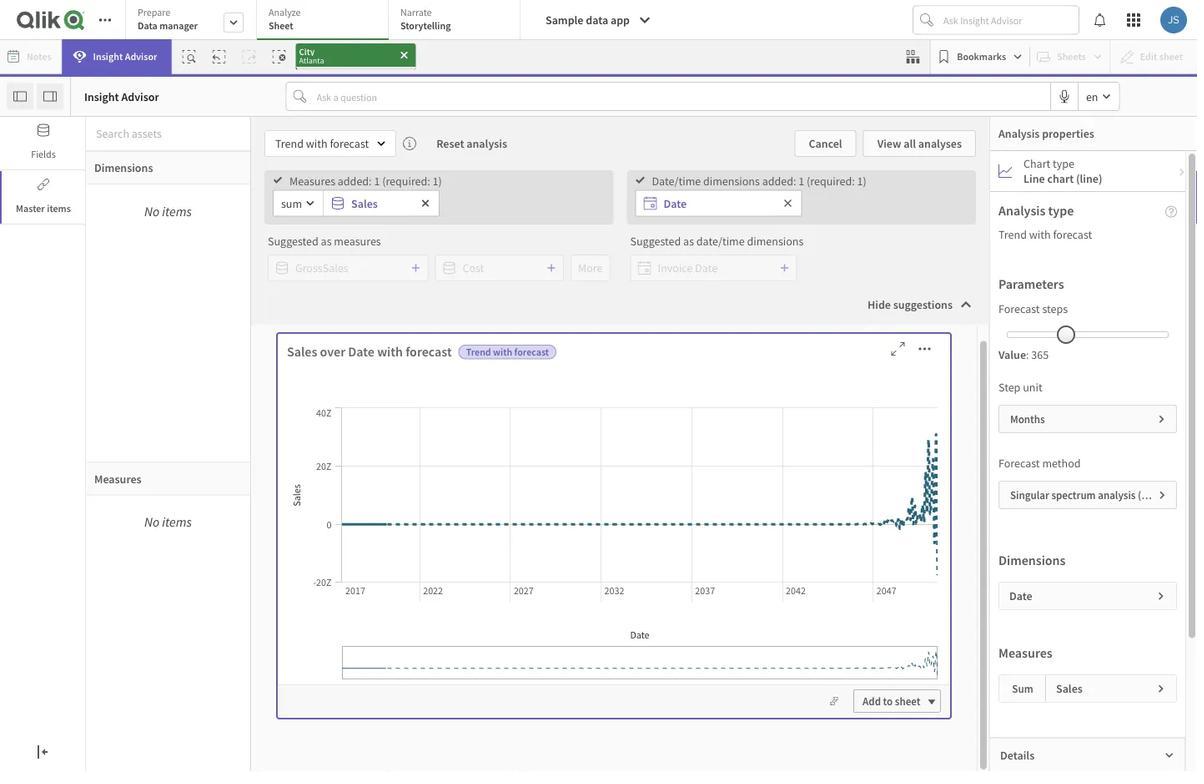 Task type: describe. For each thing, give the bounding box(es) containing it.
items inside measures no items
[[162, 514, 192, 530]]

analyses
[[919, 136, 962, 151]]

date inside button
[[664, 196, 687, 211]]

step
[[999, 380, 1021, 395]]

storytelling
[[401, 19, 451, 32]]

1 horizontal spatial analysis
[[1099, 488, 1136, 502]]

2 fields button from the left
[[2, 117, 85, 169]]

(ssa)
[[1139, 488, 1163, 502]]

properties
[[1043, 126, 1095, 141]]

suggested as measures
[[268, 234, 381, 249]]

reset analysis button
[[423, 130, 521, 157]]

cost
[[172, 124, 199, 142]]

sample data app button
[[536, 7, 662, 33]]

view all analyses
[[878, 136, 962, 151]]

analyze sheet
[[269, 6, 301, 32]]

line
[[1024, 171, 1046, 186]]

reset
[[437, 136, 465, 151]]

chart
[[1024, 156, 1051, 171]]

no inside measures no items
[[144, 514, 160, 530]]

sum button
[[274, 191, 323, 216]]

measures for measures added: 1 (required: 1)
[[290, 173, 336, 188]]

advisor inside the insight advisor dropdown button
[[125, 50, 157, 63]]

view all analyses button
[[864, 130, 977, 157]]

master items
[[16, 202, 71, 215]]

narrate storytelling
[[401, 6, 451, 32]]

city inside the "city atlanta"
[[299, 45, 315, 57]]

forecast inside "dropdown button"
[[330, 136, 369, 151]]

sum button
[[1000, 675, 1047, 702]]

selections tool image
[[907, 50, 920, 63]]

1 vertical spatial city
[[222, 124, 247, 142]]

insight advisor inside dropdown button
[[93, 50, 157, 63]]

and
[[145, 124, 169, 142]]

hide properties image
[[43, 90, 57, 103]]

analyze
[[269, 6, 301, 19]]

months button
[[1000, 406, 1177, 432]]

1 vertical spatial insight advisor
[[84, 89, 159, 104]]

data
[[586, 13, 609, 28]]

bookmarks
[[958, 50, 1007, 63]]

value : 365
[[999, 347, 1049, 362]]

months
[[1011, 412, 1046, 426]]

sum
[[281, 196, 302, 211]]

method
[[1043, 456, 1081, 471]]

sales left over in the top left of the page
[[287, 343, 317, 360]]

as for date/time
[[684, 234, 694, 249]]

full screen image
[[885, 341, 912, 357]]

sales button
[[324, 191, 412, 216]]

prepare
[[138, 6, 171, 19]]

singular spectrum analysis (ssa) button
[[1000, 482, 1177, 508]]

measures no items
[[94, 471, 192, 530]]

sales over date with forecast
[[287, 343, 452, 360]]

no items
[[144, 203, 192, 220]]

prepare data manager
[[138, 6, 198, 32]]

sum
[[1013, 682, 1034, 695]]

atlanta
[[299, 55, 324, 66]]

singular spectrum analysis (ssa)
[[1011, 488, 1163, 502]]

add to sheet
[[863, 694, 921, 708]]

all
[[904, 136, 917, 151]]

city atlanta
[[299, 45, 324, 66]]

0 vertical spatial small image
[[1178, 167, 1188, 177]]

2 deselect field image from the left
[[783, 198, 793, 208]]

john smith image
[[1161, 7, 1188, 33]]

value
[[999, 347, 1027, 362]]

analysis for analysis type
[[999, 202, 1046, 219]]

cancel button
[[795, 130, 857, 157]]

more image
[[912, 341, 939, 357]]

date/time
[[652, 173, 701, 188]]

parameters
[[999, 275, 1065, 292]]

chart type line chart (line)
[[1024, 156, 1103, 186]]

type for chart
[[1053, 156, 1075, 171]]

fields
[[31, 148, 56, 161]]

small image for months
[[1158, 409, 1168, 429]]

hide suggestions button
[[855, 291, 983, 318]]

2 master items button from the left
[[2, 171, 85, 224]]

insight advisor button
[[62, 39, 172, 74]]

app
[[611, 13, 630, 28]]

sales inside button
[[351, 196, 378, 211]]

1 horizontal spatial trend with forecast
[[466, 346, 549, 359]]

2 vertical spatial date
[[1010, 588, 1033, 603]]

suggestions
[[894, 297, 953, 312]]

items for no items
[[162, 203, 192, 220]]

sales right of
[[110, 124, 142, 142]]

help image
[[1166, 205, 1178, 217]]

hide suggestions
[[868, 297, 953, 312]]

(line)
[[1077, 171, 1103, 186]]

2 1) from the left
[[858, 173, 867, 188]]

date/time
[[697, 234, 745, 249]]

en button
[[1079, 83, 1120, 110]]

measures for measures no items
[[94, 471, 142, 486]]

manager
[[160, 19, 198, 32]]

dimensions inside button
[[94, 160, 153, 175]]

data
[[138, 19, 158, 32]]

1 (required: from the left
[[382, 173, 431, 188]]

unit
[[1024, 380, 1043, 395]]

tab list containing prepare
[[125, 0, 521, 42]]

view
[[878, 136, 902, 151]]

comparison
[[17, 124, 92, 142]]

1 horizontal spatial dimensions
[[999, 552, 1066, 568]]

spectrum
[[1052, 488, 1096, 502]]

1 1 from the left
[[374, 173, 380, 188]]

1 vertical spatial trend
[[999, 227, 1027, 242]]

0 horizontal spatial analysis
[[467, 136, 508, 151]]

measures button
[[86, 462, 250, 495]]

forecast for forecast steps
[[999, 301, 1041, 316]]

analysis properties
[[999, 126, 1095, 141]]

singular
[[1011, 488, 1050, 502]]

2 (required: from the left
[[807, 173, 855, 188]]



Task type: vqa. For each thing, say whether or not it's contained in the screenshot.
the Measures inside the Measures No items
yes



Task type: locate. For each thing, give the bounding box(es) containing it.
0 vertical spatial city
[[299, 45, 315, 57]]

hide
[[868, 297, 891, 312]]

deselect field image
[[421, 198, 431, 208], [783, 198, 793, 208]]

suggested as date/time dimensions
[[631, 234, 804, 249]]

smart search image
[[182, 50, 196, 63]]

analysis
[[999, 126, 1040, 141], [999, 202, 1046, 219]]

1 forecast from the top
[[999, 301, 1041, 316]]

to
[[884, 694, 893, 708]]

add to sheet button
[[854, 690, 942, 713]]

analysis up chart
[[999, 126, 1040, 141]]

sample data app
[[546, 13, 630, 28]]

items for master items
[[47, 202, 71, 215]]

insight advisor down data
[[93, 50, 157, 63]]

date
[[664, 196, 687, 211], [348, 343, 375, 360], [1010, 588, 1033, 603]]

line chart line image
[[999, 164, 1012, 178]]

0 horizontal spatial suggested
[[268, 234, 319, 249]]

analysis left (ssa)
[[1099, 488, 1136, 502]]

chart
[[1048, 171, 1074, 186]]

type down the chart
[[1049, 202, 1075, 219]]

suggested down date button
[[631, 234, 681, 249]]

1 vertical spatial insight
[[84, 89, 119, 104]]

0 horizontal spatial 1)
[[433, 173, 442, 188]]

date button
[[636, 191, 775, 216]]

add
[[863, 694, 881, 708]]

0 vertical spatial analysis
[[467, 136, 508, 151]]

Ask Insight Advisor text field
[[941, 7, 1079, 33]]

1 horizontal spatial trend
[[466, 346, 491, 359]]

city right clear all selections image
[[299, 45, 315, 57]]

1
[[374, 173, 380, 188], [799, 173, 805, 188]]

added: up sales button
[[338, 173, 372, 188]]

0 horizontal spatial trend
[[275, 136, 304, 151]]

0 horizontal spatial dimensions
[[94, 160, 153, 175]]

1 horizontal spatial as
[[684, 234, 694, 249]]

forecast down parameters
[[999, 301, 1041, 316]]

1 suggested from the left
[[268, 234, 319, 249]]

insight inside dropdown button
[[93, 50, 123, 63]]

narrate
[[401, 6, 432, 19]]

1 vertical spatial no
[[144, 514, 160, 530]]

1 analysis from the top
[[999, 126, 1040, 141]]

0 horizontal spatial added:
[[338, 173, 372, 188]]

2 suggested from the left
[[631, 234, 681, 249]]

(required:
[[382, 173, 431, 188], [807, 173, 855, 188]]

dimensions down comparison of sales and cost for city
[[94, 160, 153, 175]]

1 vertical spatial measures
[[94, 471, 142, 486]]

2 vertical spatial small image
[[1165, 750, 1175, 760]]

analysis type
[[999, 202, 1075, 219]]

measures for measures
[[999, 644, 1053, 661]]

items down measures button
[[162, 514, 192, 530]]

sample
[[546, 13, 584, 28]]

sheet
[[895, 694, 921, 708]]

2 no from the top
[[144, 514, 160, 530]]

sales right sum button
[[1057, 681, 1083, 696]]

1 vertical spatial type
[[1049, 202, 1075, 219]]

step back image
[[212, 50, 226, 63]]

0 horizontal spatial trend with forecast
[[275, 136, 369, 151]]

suggested
[[268, 234, 319, 249], [631, 234, 681, 249]]

items
[[47, 202, 71, 215], [162, 203, 192, 220], [162, 514, 192, 530]]

1 vertical spatial small image
[[1158, 485, 1168, 505]]

sheet
[[269, 19, 293, 32]]

small image for date
[[1157, 591, 1167, 601]]

0 horizontal spatial 1
[[374, 173, 380, 188]]

small image for singular spectrum analysis (ssa)
[[1158, 485, 1168, 505]]

forecast method
[[999, 456, 1081, 471]]

tab list
[[125, 0, 521, 42]]

en
[[1087, 89, 1099, 104]]

1 vertical spatial forecast
[[999, 456, 1041, 471]]

trend with forecast button
[[265, 130, 397, 157]]

Ask a question text field
[[313, 83, 1051, 110]]

dimensions button
[[86, 151, 250, 184]]

advisor down data
[[125, 50, 157, 63]]

as
[[321, 234, 332, 249], [684, 234, 694, 249]]

0 vertical spatial small image
[[1158, 409, 1168, 429]]

trend with forecast
[[275, 136, 369, 151], [999, 227, 1093, 242], [466, 346, 549, 359]]

dimensions right 'date/time'
[[747, 234, 804, 249]]

type
[[1053, 156, 1075, 171], [1049, 202, 1075, 219]]

deselect field image down date/time dimensions added: 1 (required: 1)
[[783, 198, 793, 208]]

1 master items button from the left
[[0, 171, 85, 224]]

1 horizontal spatial measures
[[290, 173, 336, 188]]

with inside "dropdown button"
[[306, 136, 328, 151]]

1 fields button from the left
[[0, 117, 85, 169]]

comparison of sales and cost for city application
[[0, 0, 1198, 772], [8, 115, 596, 437]]

1 vertical spatial analysis
[[1099, 488, 1136, 502]]

0 vertical spatial measures
[[290, 173, 336, 188]]

suggested for suggested as date/time dimensions
[[631, 234, 681, 249]]

1 vertical spatial small image
[[1157, 591, 1167, 601]]

0 vertical spatial dimensions
[[704, 173, 760, 188]]

no down measures button
[[144, 514, 160, 530]]

city
[[299, 45, 315, 57], [222, 124, 247, 142]]

clear selection for field: city image
[[399, 50, 409, 60]]

0 horizontal spatial city
[[222, 124, 247, 142]]

1 no from the top
[[144, 203, 160, 220]]

steps
[[1043, 301, 1068, 316]]

0 horizontal spatial as
[[321, 234, 332, 249]]

forecast
[[330, 136, 369, 151], [1054, 227, 1093, 242], [406, 343, 452, 360], [515, 346, 549, 359]]

advisor up comparison of sales and cost for city
[[121, 89, 159, 104]]

suggested for suggested as measures
[[268, 234, 319, 249]]

as for measures
[[321, 234, 332, 249]]

(required: down 'cancel'
[[807, 173, 855, 188]]

added: down cancel button
[[763, 173, 797, 188]]

1 horizontal spatial (required:
[[807, 173, 855, 188]]

date/time dimensions added: 1 (required: 1)
[[652, 173, 867, 188]]

Search assets text field
[[86, 118, 250, 149]]

1 vertical spatial date
[[348, 343, 375, 360]]

added:
[[338, 173, 372, 188], [763, 173, 797, 188]]

clear all selections image
[[273, 50, 286, 63]]

0 vertical spatial advisor
[[125, 50, 157, 63]]

trend inside "dropdown button"
[[275, 136, 304, 151]]

1 horizontal spatial deselect field image
[[783, 198, 793, 208]]

2 vertical spatial small image
[[1157, 683, 1167, 694]]

0 vertical spatial no
[[144, 203, 160, 220]]

step unit
[[999, 380, 1043, 395]]

1 up sales button
[[374, 173, 380, 188]]

2 vertical spatial measures
[[999, 644, 1053, 661]]

city right for
[[222, 124, 247, 142]]

0 vertical spatial dimensions
[[94, 160, 153, 175]]

2 horizontal spatial measures
[[999, 644, 1053, 661]]

type for analysis
[[1049, 202, 1075, 219]]

1 horizontal spatial date
[[664, 196, 687, 211]]

0 horizontal spatial measures
[[94, 471, 142, 486]]

measures inside measures no items
[[94, 471, 142, 486]]

master items button
[[0, 171, 85, 224], [2, 171, 85, 224]]

2 vertical spatial trend with forecast
[[466, 346, 549, 359]]

dimensions down singular
[[999, 552, 1066, 568]]

0 horizontal spatial deselect field image
[[421, 198, 431, 208]]

type inside chart type line chart (line)
[[1053, 156, 1075, 171]]

of
[[95, 124, 107, 142]]

deselect field image right sales button
[[421, 198, 431, 208]]

small image for details
[[1165, 750, 1175, 760]]

for
[[202, 124, 220, 142]]

(required: up sales button
[[382, 173, 431, 188]]

small image inside singular spectrum analysis (ssa) button
[[1158, 485, 1168, 505]]

sales
[[110, 124, 142, 142], [351, 196, 378, 211], [287, 343, 317, 360], [1057, 681, 1083, 696]]

as left measures
[[321, 234, 332, 249]]

2 analysis from the top
[[999, 202, 1046, 219]]

items down dimensions button in the left top of the page
[[162, 203, 192, 220]]

1 vertical spatial dimensions
[[747, 234, 804, 249]]

suggested down sum
[[268, 234, 319, 249]]

2 1 from the left
[[799, 173, 805, 188]]

2 forecast from the top
[[999, 456, 1041, 471]]

1 as from the left
[[321, 234, 332, 249]]

1 vertical spatial trend with forecast
[[999, 227, 1093, 242]]

2 horizontal spatial trend
[[999, 227, 1027, 242]]

1 1) from the left
[[433, 173, 442, 188]]

0 vertical spatial forecast
[[999, 301, 1041, 316]]

2 horizontal spatial trend with forecast
[[999, 227, 1093, 242]]

items right master
[[47, 202, 71, 215]]

: 365
[[1027, 347, 1049, 362]]

over
[[320, 343, 346, 360]]

fields button
[[0, 117, 85, 169], [2, 117, 85, 169]]

0 vertical spatial trend
[[275, 136, 304, 151]]

1 horizontal spatial 1)
[[858, 173, 867, 188]]

1 vertical spatial advisor
[[121, 89, 159, 104]]

forecast up singular
[[999, 456, 1041, 471]]

measures
[[290, 173, 336, 188], [94, 471, 142, 486], [999, 644, 1053, 661]]

dimensions
[[94, 160, 153, 175], [999, 552, 1066, 568]]

no
[[144, 203, 160, 220], [144, 514, 160, 530]]

cancel
[[809, 136, 843, 151]]

items inside button
[[47, 202, 71, 215]]

trend
[[275, 136, 304, 151], [999, 227, 1027, 242], [466, 346, 491, 359]]

bookmarks button
[[934, 43, 1027, 70]]

as left 'date/time'
[[684, 234, 694, 249]]

1 deselect field image from the left
[[421, 198, 431, 208]]

comparison of sales and cost for city
[[17, 124, 247, 142]]

type right chart
[[1053, 156, 1075, 171]]

small image
[[1158, 409, 1168, 429], [1157, 591, 1167, 601], [1165, 750, 1175, 760]]

0 vertical spatial date
[[664, 196, 687, 211]]

0 vertical spatial analysis
[[999, 126, 1040, 141]]

analysis
[[467, 136, 508, 151], [1099, 488, 1136, 502]]

no down dimensions button in the left top of the page
[[144, 203, 160, 220]]

sales down measures added: 1 (required: 1)
[[351, 196, 378, 211]]

insight advisor up comparison of sales and cost for city
[[84, 89, 159, 104]]

0 horizontal spatial date
[[348, 343, 375, 360]]

master
[[16, 202, 45, 215]]

2 added: from the left
[[763, 173, 797, 188]]

0 vertical spatial insight advisor
[[93, 50, 157, 63]]

forecast steps
[[999, 301, 1068, 316]]

0 vertical spatial insight
[[93, 50, 123, 63]]

0 vertical spatial type
[[1053, 156, 1075, 171]]

1) down reset
[[433, 173, 442, 188]]

dimensions up date button
[[704, 173, 760, 188]]

1 added: from the left
[[338, 173, 372, 188]]

details
[[1001, 748, 1035, 763]]

1 horizontal spatial added:
[[763, 173, 797, 188]]

2 horizontal spatial date
[[1010, 588, 1033, 603]]

advisor
[[125, 50, 157, 63], [121, 89, 159, 104]]

1 horizontal spatial city
[[299, 45, 315, 57]]

measures added: 1 (required: 1)
[[290, 173, 442, 188]]

insight
[[93, 50, 123, 63], [84, 89, 119, 104]]

0 vertical spatial trend with forecast
[[275, 136, 369, 151]]

small image for sales
[[1157, 683, 1167, 694]]

reset analysis
[[437, 136, 508, 151]]

small image inside "months" button
[[1158, 409, 1168, 429]]

small image
[[1178, 167, 1188, 177], [1158, 485, 1168, 505], [1157, 683, 1167, 694]]

dimensions
[[704, 173, 760, 188], [747, 234, 804, 249]]

measures
[[334, 234, 381, 249]]

1 down cancel button
[[799, 173, 805, 188]]

0 horizontal spatial (required:
[[382, 173, 431, 188]]

hide assets image
[[13, 90, 27, 103]]

2 as from the left
[[684, 234, 694, 249]]

analysis for analysis properties
[[999, 126, 1040, 141]]

forecast for forecast method
[[999, 456, 1041, 471]]

1 vertical spatial dimensions
[[999, 552, 1066, 568]]

analysis right reset
[[467, 136, 508, 151]]

with
[[306, 136, 328, 151], [1030, 227, 1051, 242], [377, 343, 403, 360], [493, 346, 513, 359]]

2 vertical spatial trend
[[466, 346, 491, 359]]

1 horizontal spatial suggested
[[631, 234, 681, 249]]

trend with forecast inside "dropdown button"
[[275, 136, 369, 151]]

analysis down 'line'
[[999, 202, 1046, 219]]

1 horizontal spatial 1
[[799, 173, 805, 188]]

1 vertical spatial analysis
[[999, 202, 1046, 219]]

1) down view all analyses button
[[858, 173, 867, 188]]



